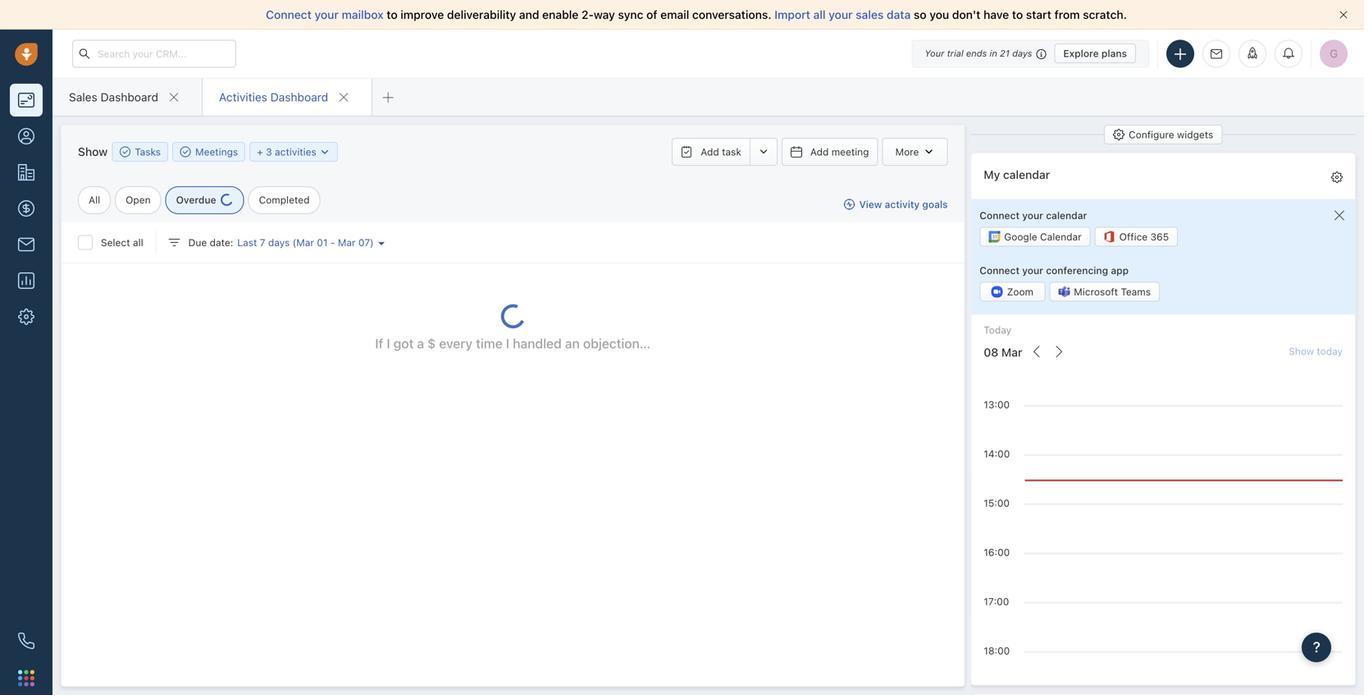 Task type: locate. For each thing, give the bounding box(es) containing it.
my
[[984, 168, 1001, 181]]

mar right -
[[338, 237, 356, 248]]

0 horizontal spatial mar
[[296, 237, 314, 248]]

1 horizontal spatial and
[[569, 300, 594, 317]]

1 horizontal spatial add
[[811, 146, 829, 158]]

your for find your upcoming tasks, meetings and reminders here.
[[355, 300, 385, 317]]

1 horizontal spatial dashboard
[[271, 90, 328, 104]]

conversations.
[[693, 8, 772, 21]]

google calendar
[[1005, 231, 1082, 242]]

down image
[[319, 146, 331, 158]]

1 add from the left
[[701, 146, 719, 158]]

14:00
[[984, 448, 1010, 460]]

import
[[775, 8, 811, 21]]

your up google calendar button
[[1023, 210, 1044, 221]]

add task button
[[672, 138, 750, 166]]

mar left the 01
[[296, 237, 314, 248]]

0 horizontal spatial (
[[220, 194, 224, 206]]

0 horizontal spatial to
[[387, 8, 398, 21]]

way
[[594, 8, 615, 21]]

0 vertical spatial calendar
[[1004, 168, 1051, 181]]

and right meetings
[[569, 300, 594, 317]]

add left meeting
[[811, 146, 829, 158]]

-
[[331, 237, 335, 248]]

zoom
[[1007, 286, 1034, 297]]

calendar right my
[[1004, 168, 1051, 181]]

freshworks switcher image
[[18, 670, 34, 686]]

0 horizontal spatial dashboard
[[101, 90, 158, 104]]

+ 3 activities
[[257, 146, 317, 158]]

you
[[930, 8, 950, 21]]

1 vertical spatial days
[[268, 237, 290, 248]]

to left start
[[1013, 8, 1024, 21]]

to right mailbox
[[387, 8, 398, 21]]

2 add from the left
[[811, 146, 829, 158]]

and
[[519, 8, 540, 21], [569, 300, 594, 317]]

1 dashboard from the left
[[101, 90, 158, 104]]

365
[[1151, 231, 1170, 242]]

(
[[220, 194, 224, 206], [293, 237, 296, 248]]

configure widgets
[[1129, 129, 1214, 140]]

don't
[[953, 8, 981, 21]]

2 vertical spatial connect
[[980, 264, 1020, 276]]

1 horizontal spatial )
[[370, 237, 374, 248]]

days right 21
[[1013, 48, 1033, 59]]

1 vertical spatial connect
[[980, 210, 1020, 221]]

( right overdue at the left of page
[[220, 194, 224, 206]]

sync
[[618, 8, 644, 21]]

select
[[101, 237, 130, 248]]

) right -
[[370, 237, 374, 248]]

+ 3 activities link
[[257, 144, 331, 160]]

1 horizontal spatial all
[[814, 8, 826, 21]]

mailbox
[[342, 8, 384, 21]]

connect your mailbox link
[[266, 8, 387, 21]]

start
[[1027, 8, 1052, 21]]

all
[[814, 8, 826, 21], [133, 237, 143, 248]]

1 horizontal spatial (
[[293, 237, 296, 248]]

your
[[315, 8, 339, 21], [829, 8, 853, 21], [1023, 210, 1044, 221], [1023, 264, 1044, 276], [355, 300, 385, 317]]

what's new image
[[1247, 47, 1259, 59]]

send email image
[[1211, 49, 1223, 59]]

3
[[266, 146, 272, 158]]

2 dashboard from the left
[[271, 90, 328, 104]]

1 horizontal spatial days
[[1013, 48, 1033, 59]]

0 vertical spatial connect
[[266, 8, 312, 21]]

calendar
[[1041, 231, 1082, 242]]

due date:
[[188, 237, 233, 248]]

dashboard up activities
[[271, 90, 328, 104]]

show
[[78, 145, 108, 158]]

13:00
[[984, 399, 1010, 410]]

1 horizontal spatial mar
[[338, 237, 356, 248]]

connect left mailbox
[[266, 8, 312, 21]]

all right import
[[814, 8, 826, 21]]

connect up google
[[980, 210, 1020, 221]]

mar right '08'
[[1002, 346, 1023, 359]]

your
[[925, 48, 945, 59]]

google
[[1005, 231, 1038, 242]]

ends
[[967, 48, 988, 59]]

your up zoom
[[1023, 264, 1044, 276]]

meetings
[[503, 300, 565, 317]]

more button
[[883, 138, 948, 166], [883, 138, 948, 166]]

all right select
[[133, 237, 143, 248]]

connect for connect your conferencing app
[[980, 264, 1020, 276]]

my calendar
[[984, 168, 1051, 181]]

connect up zoom button
[[980, 264, 1020, 276]]

sales
[[69, 90, 97, 104]]

your left mailbox
[[315, 8, 339, 21]]

overdue
[[176, 194, 216, 206]]

0 vertical spatial and
[[519, 8, 540, 21]]

( left the 01
[[293, 237, 296, 248]]

and left enable
[[519, 8, 540, 21]]

days right 7
[[268, 237, 290, 248]]

more
[[896, 146, 919, 158]]

add for add task
[[701, 146, 719, 158]]

17:00
[[984, 596, 1010, 607]]

dashboard for sales dashboard
[[101, 90, 158, 104]]

connect your conferencing app
[[980, 264, 1129, 276]]

1 vertical spatial and
[[569, 300, 594, 317]]

add for add meeting
[[811, 146, 829, 158]]

1 horizontal spatial to
[[1013, 8, 1024, 21]]

calendar up "calendar"
[[1047, 210, 1088, 221]]

sales dashboard
[[69, 90, 158, 104]]

meeting
[[832, 146, 869, 158]]

) right overdue at the left of page
[[231, 194, 235, 206]]

dashboard for activities dashboard
[[271, 90, 328, 104]]

conferencing
[[1047, 264, 1109, 276]]

0
[[224, 194, 231, 206]]

connect
[[266, 8, 312, 21], [980, 210, 1020, 221], [980, 264, 1020, 276]]

view
[[860, 199, 883, 210]]

2 horizontal spatial mar
[[1002, 346, 1023, 359]]

widgets
[[1178, 129, 1214, 140]]

configure widgets button
[[1105, 125, 1223, 144]]

0 vertical spatial all
[[814, 8, 826, 21]]

dashboard right sales
[[101, 90, 158, 104]]

your right the find
[[355, 300, 385, 317]]

improve
[[401, 8, 444, 21]]

0 horizontal spatial )
[[231, 194, 235, 206]]

0 horizontal spatial add
[[701, 146, 719, 158]]

01
[[317, 237, 328, 248]]

mar
[[296, 237, 314, 248], [338, 237, 356, 248], [1002, 346, 1023, 359]]

overdue ( 0 )
[[176, 194, 235, 206]]

add left task
[[701, 146, 719, 158]]

find your upcoming tasks, meetings and reminders here.
[[322, 300, 704, 317]]

your for connect your calendar
[[1023, 210, 1044, 221]]

tasks
[[135, 146, 161, 158]]

connect your mailbox to improve deliverability and enable 2-way sync of email conversations. import all your sales data so you don't have to start from scratch.
[[266, 8, 1128, 21]]

view activity goals
[[860, 199, 948, 210]]

1 vertical spatial all
[[133, 237, 143, 248]]

1 vertical spatial )
[[370, 237, 374, 248]]

from
[[1055, 8, 1080, 21]]



Task type: describe. For each thing, give the bounding box(es) containing it.
0 horizontal spatial and
[[519, 8, 540, 21]]

7
[[260, 237, 265, 248]]

deliverability
[[447, 8, 516, 21]]

phone element
[[10, 625, 43, 657]]

07
[[359, 237, 370, 248]]

sales
[[856, 8, 884, 21]]

0 vertical spatial (
[[220, 194, 224, 206]]

view activity goals link
[[844, 197, 948, 211]]

select all
[[101, 237, 143, 248]]

0 vertical spatial days
[[1013, 48, 1033, 59]]

activities
[[219, 90, 267, 104]]

here.
[[670, 300, 704, 317]]

explore
[[1064, 48, 1099, 59]]

microsoft teams button
[[1050, 282, 1160, 301]]

configure
[[1129, 129, 1175, 140]]

date:
[[210, 237, 233, 248]]

trial
[[947, 48, 964, 59]]

all
[[89, 194, 100, 206]]

activity
[[885, 199, 920, 210]]

find
[[322, 300, 351, 317]]

in
[[990, 48, 998, 59]]

task
[[722, 146, 742, 158]]

last
[[237, 237, 257, 248]]

email
[[661, 8, 690, 21]]

office
[[1120, 231, 1148, 242]]

0 horizontal spatial all
[[133, 237, 143, 248]]

+ 3 activities button
[[250, 142, 338, 162]]

1 vertical spatial calendar
[[1047, 210, 1088, 221]]

so
[[914, 8, 927, 21]]

tasks,
[[459, 300, 499, 317]]

+
[[257, 146, 263, 158]]

due
[[188, 237, 207, 248]]

Search your CRM... text field
[[72, 40, 236, 68]]

scratch.
[[1083, 8, 1128, 21]]

your for connect your mailbox to improve deliverability and enable 2-way sync of email conversations. import all your sales data so you don't have to start from scratch.
[[315, 8, 339, 21]]

explore plans
[[1064, 48, 1128, 59]]

activities
[[275, 146, 317, 158]]

21
[[1000, 48, 1010, 59]]

enable
[[543, 8, 579, 21]]

16:00
[[984, 547, 1010, 558]]

have
[[984, 8, 1010, 21]]

your left the sales
[[829, 8, 853, 21]]

google calendar button
[[980, 227, 1091, 246]]

meetings
[[195, 146, 238, 158]]

close image
[[1340, 11, 1348, 19]]

0 vertical spatial )
[[231, 194, 235, 206]]

today
[[984, 324, 1012, 335]]

add meeting
[[811, 146, 869, 158]]

office 365
[[1120, 231, 1170, 242]]

connect your calendar
[[980, 210, 1088, 221]]

microsoft
[[1074, 286, 1119, 297]]

data
[[887, 8, 911, 21]]

0 horizontal spatial days
[[268, 237, 290, 248]]

add task
[[701, 146, 742, 158]]

reminders
[[598, 300, 666, 317]]

of
[[647, 8, 658, 21]]

phone image
[[18, 633, 34, 649]]

activities dashboard
[[219, 90, 328, 104]]

completed
[[260, 194, 311, 206]]

08
[[984, 346, 999, 359]]

explore plans link
[[1055, 43, 1137, 63]]

08 mar
[[984, 346, 1023, 359]]

1 to from the left
[[387, 8, 398, 21]]

teams
[[1121, 286, 1151, 297]]

connect for connect your calendar
[[980, 210, 1020, 221]]

plans
[[1102, 48, 1128, 59]]

connect for connect your mailbox to improve deliverability and enable 2-way sync of email conversations. import all your sales data so you don't have to start from scratch.
[[266, 8, 312, 21]]

last 7 days ( mar 01 - mar 07 )
[[237, 237, 374, 248]]

upcoming
[[388, 300, 456, 317]]

1 vertical spatial (
[[293, 237, 296, 248]]

2 to from the left
[[1013, 8, 1024, 21]]

your for connect your conferencing app
[[1023, 264, 1044, 276]]

microsoft teams
[[1074, 286, 1151, 297]]

app
[[1111, 264, 1129, 276]]

2-
[[582, 8, 594, 21]]

15:00
[[984, 497, 1010, 509]]

zoom button
[[980, 282, 1046, 301]]

import all your sales data link
[[775, 8, 914, 21]]



Task type: vqa. For each thing, say whether or not it's contained in the screenshot.
leads at the left top of page
no



